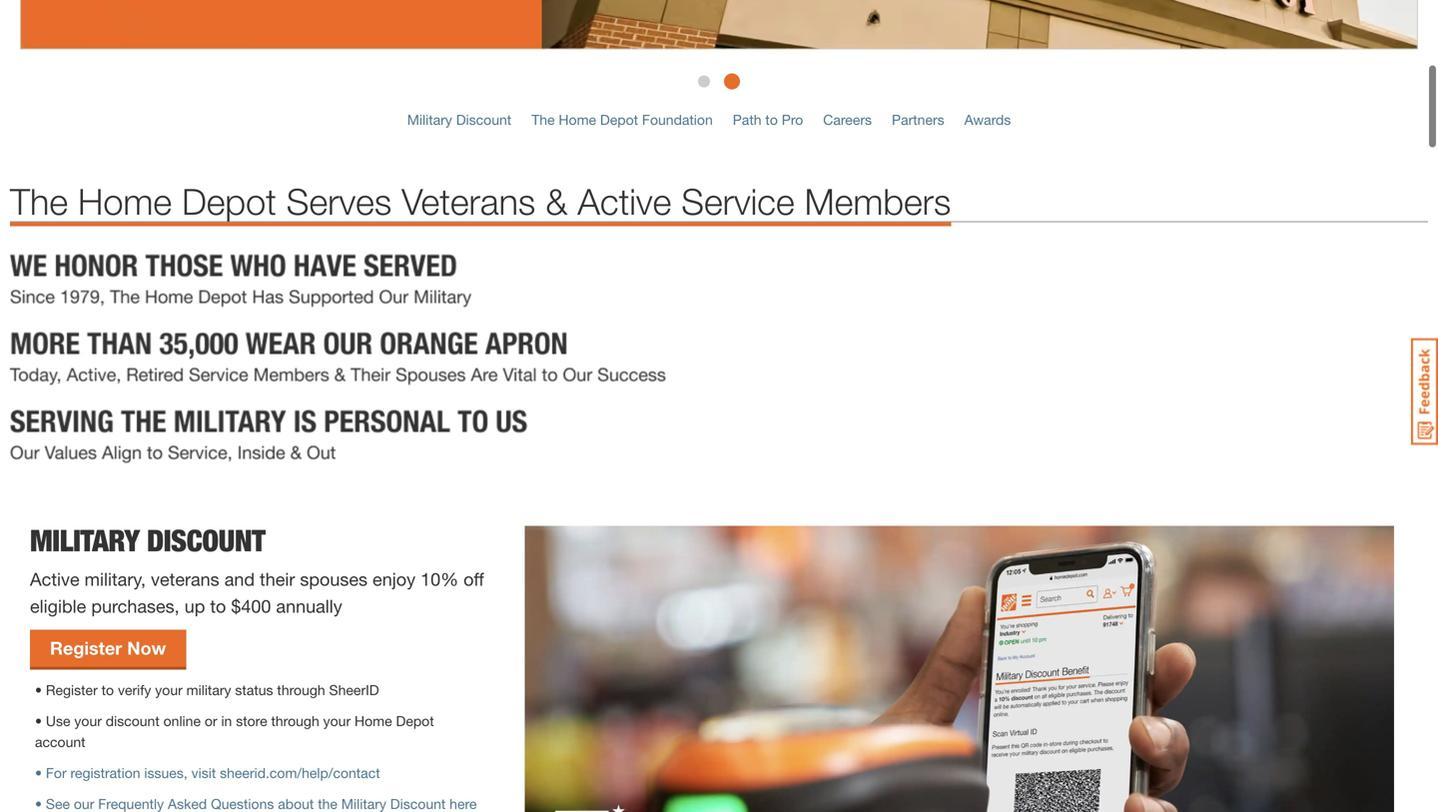 Task type: locate. For each thing, give the bounding box(es) containing it.
verify
[[118, 681, 151, 698]]

0 horizontal spatial home
[[78, 180, 172, 222]]

2 horizontal spatial to
[[765, 111, 778, 128]]

3 • from the top
[[35, 764, 42, 781]]

• left see
[[35, 795, 42, 812]]

2 vertical spatial to
[[102, 681, 114, 698]]

military inside military discount active military, veterans and their spouses enjoy 10% off eligible purchases, up to $400 annually­
[[30, 523, 139, 558]]

military up military,
[[30, 523, 139, 558]]

home
[[559, 111, 596, 128], [78, 180, 172, 222], [355, 712, 392, 729]]

0 vertical spatial through
[[277, 681, 325, 698]]

discount left "here"
[[390, 795, 446, 812]]

• for • for registration issues, visit sheerid.com/help/contact
[[35, 764, 42, 781]]

asked
[[168, 795, 207, 812]]

through inside • use your discount online or in store through your home depot account
[[271, 712, 319, 729]]

home for the home depot serves veterans & active service members
[[78, 180, 172, 222]]

to left verify
[[102, 681, 114, 698]]

your down sheerid
[[323, 712, 351, 729]]

through right status
[[277, 681, 325, 698]]

store
[[236, 712, 267, 729]]

enjoy
[[373, 568, 416, 590]]

 image
[[525, 526, 1395, 812]]

1 horizontal spatial military
[[341, 795, 386, 812]]

military
[[186, 681, 231, 698]]

foundation
[[642, 111, 713, 128]]

partners
[[892, 111, 944, 128]]

• see our frequently asked questions about the military discount here link
[[35, 795, 477, 812]]

sheerid.com/help/contact
[[220, 764, 380, 781]]

active up eligible
[[30, 568, 80, 590]]

active
[[578, 180, 671, 222], [30, 568, 80, 590]]

path to pro
[[733, 111, 803, 128]]

2 horizontal spatial depot
[[600, 111, 638, 128]]

• left use
[[35, 712, 42, 729]]

1 vertical spatial home
[[78, 180, 172, 222]]

0 vertical spatial the
[[532, 111, 555, 128]]

discount for military discount active military, veterans and their spouses enjoy 10% off eligible purchases, up to $400 annually­
[[147, 523, 265, 558]]

0 vertical spatial home
[[559, 111, 596, 128]]

active inside military discount active military, veterans and their spouses enjoy 10% off eligible purchases, up to $400 annually­
[[30, 568, 80, 590]]

0 vertical spatial depot
[[600, 111, 638, 128]]

awards link
[[964, 111, 1011, 128]]

pro
[[782, 111, 803, 128]]

military
[[407, 111, 452, 128], [30, 523, 139, 558], [341, 795, 386, 812]]

in
[[221, 712, 232, 729]]

service
[[681, 180, 795, 222]]

2 vertical spatial discount
[[390, 795, 446, 812]]

0 horizontal spatial active
[[30, 568, 80, 590]]

1 horizontal spatial discount
[[390, 795, 446, 812]]

account
[[35, 733, 85, 750]]

2 horizontal spatial home
[[559, 111, 596, 128]]

through right store at the bottom of the page
[[271, 712, 319, 729]]

to left pro
[[765, 111, 778, 128]]

1 horizontal spatial your
[[155, 681, 183, 698]]

4 • from the top
[[35, 795, 42, 812]]

2 vertical spatial depot
[[396, 712, 434, 729]]

your right use
[[74, 712, 102, 729]]

depot
[[600, 111, 638, 128], [182, 180, 276, 222], [396, 712, 434, 729]]

• inside • use your discount online or in store through your home depot account
[[35, 712, 42, 729]]

military for military discount
[[407, 111, 452, 128]]

discount up veterans
[[147, 523, 265, 558]]

path
[[733, 111, 762, 128]]

access your military discount image
[[20, 0, 1418, 49]]

0 vertical spatial register
[[50, 637, 122, 659]]

through
[[277, 681, 325, 698], [271, 712, 319, 729]]

discount inside military discount active military, veterans and their spouses enjoy 10% off eligible purchases, up to $400 annually­
[[147, 523, 265, 558]]

eligible
[[30, 595, 86, 617]]

2 vertical spatial home
[[355, 712, 392, 729]]

careers
[[823, 111, 872, 128]]

2 horizontal spatial military
[[407, 111, 452, 128]]

2 • from the top
[[35, 712, 42, 729]]

0 horizontal spatial depot
[[182, 180, 276, 222]]

1 horizontal spatial active
[[578, 180, 671, 222]]

0 vertical spatial discount
[[456, 111, 512, 128]]

•
[[35, 681, 42, 698], [35, 712, 42, 729], [35, 764, 42, 781], [35, 795, 42, 812]]

discount
[[456, 111, 512, 128], [147, 523, 265, 558], [390, 795, 446, 812]]

register down eligible
[[50, 637, 122, 659]]

1 horizontal spatial to
[[210, 595, 226, 617]]

1 horizontal spatial the
[[532, 111, 555, 128]]

online
[[163, 712, 201, 729]]

military up the 'veterans'
[[407, 111, 452, 128]]

1 vertical spatial military
[[30, 523, 139, 558]]

your
[[155, 681, 183, 698], [74, 712, 102, 729], [323, 712, 351, 729]]

1 • from the top
[[35, 681, 42, 698]]

home for the home depot foundation
[[559, 111, 596, 128]]

1 vertical spatial discount
[[147, 523, 265, 558]]

and
[[224, 568, 255, 590]]

0 vertical spatial active
[[578, 180, 671, 222]]

0 horizontal spatial the
[[10, 180, 68, 222]]

your up 'online'
[[155, 681, 183, 698]]

depot inside • use your discount online or in store through your home depot account
[[396, 712, 434, 729]]

1 vertical spatial the
[[10, 180, 68, 222]]

purchases,
[[91, 595, 179, 617]]

1 horizontal spatial home
[[355, 712, 392, 729]]

1 horizontal spatial depot
[[396, 712, 434, 729]]

1 vertical spatial active
[[30, 568, 80, 590]]

visit
[[191, 764, 216, 781]]

the home depot serves veterans & active service members
[[10, 180, 951, 222]]

to
[[765, 111, 778, 128], [210, 595, 226, 617], [102, 681, 114, 698]]

military discount active military, veterans and their spouses enjoy 10% off eligible purchases, up to $400 annually­
[[30, 523, 484, 617]]

• left the "for"
[[35, 764, 42, 781]]

0 horizontal spatial discount
[[147, 523, 265, 558]]

• up "account"
[[35, 681, 42, 698]]

• for • use your discount online or in store through your home depot account
[[35, 712, 42, 729]]

frequently
[[98, 795, 164, 812]]

status
[[235, 681, 273, 698]]

questions
[[211, 795, 274, 812]]

to right up
[[210, 595, 226, 617]]

1 vertical spatial depot
[[182, 180, 276, 222]]

home inside • use your discount online or in store through your home depot account
[[355, 712, 392, 729]]

0 horizontal spatial military
[[30, 523, 139, 558]]

0 vertical spatial military
[[407, 111, 452, 128]]

1 vertical spatial through
[[271, 712, 319, 729]]

use
[[46, 712, 70, 729]]

discount up the home depot serves veterans & active service members
[[456, 111, 512, 128]]

spouses
[[300, 568, 368, 590]]

military right the
[[341, 795, 386, 812]]

register up use
[[46, 681, 98, 698]]

veterans
[[151, 568, 219, 590]]

register now link
[[30, 630, 186, 667]]

path to pro link
[[733, 111, 803, 128]]

1 vertical spatial to
[[210, 595, 226, 617]]

the
[[532, 111, 555, 128], [10, 180, 68, 222]]

2 horizontal spatial discount
[[456, 111, 512, 128]]

register
[[50, 637, 122, 659], [46, 681, 98, 698]]

we honor those who have served more than 35,000 wear our orange apron   serving the military is personal to us image
[[10, 252, 1428, 466]]

active right &
[[578, 180, 671, 222]]

1 vertical spatial register
[[46, 681, 98, 698]]

10%
[[421, 568, 459, 590]]



Task type: vqa. For each thing, say whether or not it's contained in the screenshot.
Depot to the right
yes



Task type: describe. For each thing, give the bounding box(es) containing it.
or
[[205, 712, 217, 729]]

register now
[[50, 637, 166, 659]]

to inside military discount active military, veterans and their spouses enjoy 10% off eligible purchases, up to $400 annually­
[[210, 595, 226, 617]]

off
[[464, 568, 484, 590]]

discount
[[106, 712, 160, 729]]

up
[[184, 595, 205, 617]]

feedback link image
[[1411, 338, 1438, 445]]

depot for foundation
[[600, 111, 638, 128]]

annually­
[[276, 595, 342, 617]]

our
[[74, 795, 94, 812]]

now
[[127, 637, 166, 659]]

• for • register to verify your military status through sheerid
[[35, 681, 42, 698]]

members
[[805, 180, 951, 222]]

the for the home depot foundation
[[532, 111, 555, 128]]

0 horizontal spatial to
[[102, 681, 114, 698]]

issues,
[[144, 764, 187, 781]]

the home depot foundation link
[[532, 111, 713, 128]]

&
[[546, 180, 568, 222]]

see
[[46, 795, 70, 812]]

the
[[318, 795, 337, 812]]

discount for military discount
[[456, 111, 512, 128]]

military discount link
[[407, 111, 512, 128]]

military,
[[85, 568, 146, 590]]

partners link
[[892, 111, 944, 128]]

the home depot foundation
[[532, 111, 713, 128]]

about
[[278, 795, 314, 812]]

military discount
[[407, 111, 512, 128]]

• for • see our frequently asked questions about the military discount here
[[35, 795, 42, 812]]

the for the home depot serves veterans & active service members
[[10, 180, 68, 222]]

• see our frequently asked questions about the military discount here
[[35, 795, 477, 812]]

their
[[260, 568, 295, 590]]

military for military discount active military, veterans and their spouses enjoy 10% off eligible purchases, up to $400 annually­
[[30, 523, 139, 558]]

for
[[46, 764, 67, 781]]

awards
[[964, 111, 1011, 128]]

• register to verify your military status through sheerid
[[35, 681, 379, 698]]

careers link
[[823, 111, 872, 128]]

0 horizontal spatial your
[[74, 712, 102, 729]]

serves
[[286, 180, 392, 222]]

2 vertical spatial military
[[341, 795, 386, 812]]

• for registration issues, visit sheerid.com/help/contact
[[35, 764, 380, 781]]

$400
[[231, 595, 271, 617]]

2 horizontal spatial your
[[323, 712, 351, 729]]

veterans
[[402, 180, 536, 222]]

sheerid
[[329, 681, 379, 698]]

depot for serves
[[182, 180, 276, 222]]

• for registration issues, visit sheerid.com/help/contact link
[[35, 764, 380, 781]]

here
[[450, 795, 477, 812]]

registration
[[70, 764, 140, 781]]

• use your discount online or in store through your home depot account
[[35, 712, 434, 750]]

0 vertical spatial to
[[765, 111, 778, 128]]



